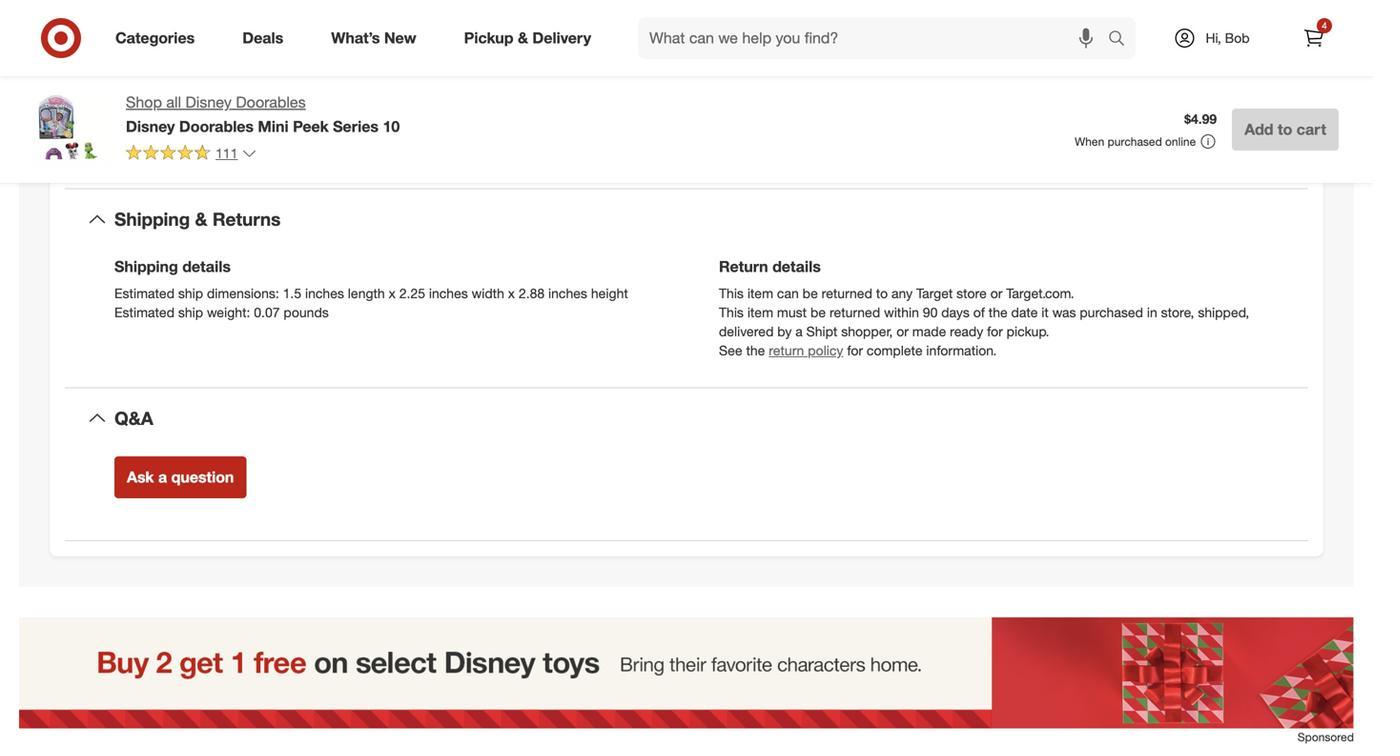 Task type: describe. For each thing, give the bounding box(es) containing it.
complete
[[867, 343, 923, 359]]

pickup
[[464, 29, 514, 47]]

if the item details above aren't accurate or complete, we want to know about it.
[[114, 143, 584, 160]]

details for shipping
[[182, 258, 231, 276]]

2 this from the top
[[719, 304, 744, 321]]

4 link
[[1293, 17, 1335, 59]]

when
[[1075, 134, 1105, 149]]

shipping for shipping details estimated ship dimensions: 1.5 inches length x 2.25 inches width x 2.88 inches height estimated ship weight: 0.07 pounds
[[114, 258, 178, 276]]

0 vertical spatial returned
[[822, 285, 872, 302]]

pickup & delivery
[[464, 29, 591, 47]]

& for shipping
[[195, 208, 207, 230]]

shipping & returns button
[[65, 189, 1308, 250]]

10
[[383, 117, 400, 136]]

within
[[884, 304, 919, 321]]

of
[[973, 304, 985, 321]]

categories
[[115, 29, 195, 47]]

series
[[333, 117, 379, 136]]

0 vertical spatial :
[[241, 23, 245, 40]]

hi, bob
[[1206, 30, 1250, 46]]

0 vertical spatial doorables
[[236, 93, 306, 112]]

shipping & returns
[[114, 208, 281, 230]]

add
[[1245, 120, 1274, 139]]

shopper,
[[841, 323, 893, 340]]

1 vertical spatial item
[[747, 285, 773, 302]]

0 vertical spatial disney
[[185, 93, 232, 112]]

days
[[941, 304, 970, 321]]

item
[[114, 23, 143, 40]]

shipt
[[806, 323, 838, 340]]

what's
[[331, 29, 380, 47]]

online
[[1165, 134, 1196, 149]]

shop all disney doorables disney doorables mini peek series 10
[[126, 93, 400, 136]]

1 ship from the top
[[178, 285, 203, 302]]

2 ship from the top
[[178, 304, 203, 321]]

about
[[536, 143, 570, 160]]

policy
[[808, 343, 843, 359]]

cart
[[1297, 120, 1326, 139]]

2 estimated from the top
[[114, 304, 175, 321]]

2 x from the left
[[508, 285, 515, 302]]

02-
[[276, 23, 296, 40]]

0 horizontal spatial to
[[485, 143, 496, 160]]

details for return
[[772, 258, 821, 276]]

111 link
[[126, 144, 257, 166]]

0 horizontal spatial the
[[126, 143, 145, 160]]

want
[[452, 143, 481, 160]]

pickup.
[[1007, 323, 1049, 340]]

number
[[146, 23, 197, 40]]

1 inches from the left
[[305, 285, 344, 302]]

q&a
[[114, 407, 153, 429]]

1 estimated from the top
[[114, 285, 175, 302]]

categories link
[[99, 17, 219, 59]]

2 vertical spatial or
[[897, 323, 909, 340]]

must
[[777, 304, 807, 321]]

item number (dpci) : 086-02-1604
[[114, 23, 326, 40]]

know
[[500, 143, 532, 160]]

return
[[769, 343, 804, 359]]

weight:
[[207, 304, 250, 321]]

0 horizontal spatial or
[[353, 143, 365, 160]]

to inside button
[[1278, 120, 1292, 139]]

by
[[777, 323, 792, 340]]

store,
[[1161, 304, 1194, 321]]

return policy link
[[769, 343, 843, 359]]

if
[[114, 143, 122, 160]]

90
[[923, 304, 938, 321]]

above
[[221, 143, 257, 160]]

1 vertical spatial disney
[[126, 117, 175, 136]]

4
[[1322, 20, 1327, 31]]

pickup & delivery link
[[448, 17, 615, 59]]

add to cart button
[[1232, 109, 1339, 151]]

0 vertical spatial be
[[803, 285, 818, 302]]

date
[[1011, 304, 1038, 321]]

q&a button
[[65, 388, 1308, 449]]

$4.99
[[1184, 111, 1217, 127]]

store
[[957, 285, 987, 302]]

height
[[591, 285, 628, 302]]

1 vertical spatial doorables
[[179, 117, 254, 136]]

shipped,
[[1198, 304, 1249, 321]]

question
[[171, 468, 234, 487]]

search button
[[1099, 17, 1145, 63]]

ask
[[127, 468, 154, 487]]

a inside "return details this item can be returned to any target store or target.com. this item must be returned within 90 days of the date it was purchased in store, shipped, delivered by a shipt shopper, or made ready for pickup. see the return policy for complete information."
[[795, 323, 803, 340]]

0.07
[[254, 304, 280, 321]]



Task type: vqa. For each thing, say whether or not it's contained in the screenshot.
the to the bottom
yes



Task type: locate. For each thing, give the bounding box(es) containing it.
0 horizontal spatial for
[[847, 343, 863, 359]]

item right if
[[148, 143, 174, 160]]

0 vertical spatial item
[[148, 143, 174, 160]]

2 horizontal spatial or
[[990, 285, 1003, 302]]

1 horizontal spatial a
[[795, 323, 803, 340]]

1 horizontal spatial &
[[518, 29, 528, 47]]

all
[[166, 93, 181, 112]]

purchased left 'in' at the top right
[[1080, 304, 1143, 321]]

2 horizontal spatial inches
[[548, 285, 587, 302]]

purchased inside "return details this item can be returned to any target store or target.com. this item must be returned within 90 days of the date it was purchased in store, shipped, delivered by a shipt shopper, or made ready for pickup. see the return policy for complete information."
[[1080, 304, 1143, 321]]

1 vertical spatial or
[[990, 285, 1003, 302]]

was
[[1052, 304, 1076, 321]]

shipping details estimated ship dimensions: 1.5 inches length x 2.25 inches width x 2.88 inches height estimated ship weight: 0.07 pounds
[[114, 258, 628, 321]]

returns
[[212, 208, 281, 230]]

0 horizontal spatial inches
[[305, 285, 344, 302]]

1 vertical spatial shipping
[[114, 258, 178, 276]]

1 vertical spatial to
[[485, 143, 496, 160]]

1604
[[296, 23, 326, 40]]

0 vertical spatial this
[[719, 285, 744, 302]]

sponsored
[[1298, 731, 1354, 745]]

x left 2.88 at left top
[[508, 285, 515, 302]]

: left the 086-
[[241, 23, 245, 40]]

1 horizontal spatial inches
[[429, 285, 468, 302]]

can
[[777, 285, 799, 302]]

for right ready
[[987, 323, 1003, 340]]

doorables up 111
[[179, 117, 254, 136]]

& inside dropdown button
[[195, 208, 207, 230]]

shop
[[126, 93, 162, 112]]

ask a question button
[[114, 457, 246, 499]]

0 vertical spatial a
[[795, 323, 803, 340]]

2 vertical spatial the
[[746, 343, 765, 359]]

this down return
[[719, 285, 744, 302]]

be up shipt
[[810, 304, 826, 321]]

disney down shop
[[126, 117, 175, 136]]

a right by
[[795, 323, 803, 340]]

details up "can"
[[772, 258, 821, 276]]

1 vertical spatial this
[[719, 304, 744, 321]]

0 vertical spatial estimated
[[114, 285, 175, 302]]

1 horizontal spatial or
[[897, 323, 909, 340]]

hi,
[[1206, 30, 1221, 46]]

2 inches from the left
[[429, 285, 468, 302]]

to inside "return details this item can be returned to any target store or target.com. this item must be returned within 90 days of the date it was purchased in store, shipped, delivered by a shipt shopper, or made ready for pickup. see the return policy for complete information."
[[876, 285, 888, 302]]

2.25
[[399, 285, 425, 302]]

what's new
[[331, 29, 416, 47]]

0 vertical spatial shipping
[[114, 208, 190, 230]]

search
[[1099, 31, 1145, 49]]

return
[[719, 258, 768, 276]]

x left 2.25
[[389, 285, 396, 302]]

it
[[1042, 304, 1049, 321]]

image of disney doorables mini peek series 10 image
[[34, 92, 111, 168]]

1 vertical spatial the
[[989, 304, 1008, 321]]

3 inches from the left
[[548, 285, 587, 302]]

0 vertical spatial for
[[987, 323, 1003, 340]]

ship left weight: in the left top of the page
[[178, 304, 203, 321]]

pounds
[[284, 304, 329, 321]]

delivered
[[719, 323, 774, 340]]

or
[[353, 143, 365, 160], [990, 285, 1003, 302], [897, 323, 909, 340]]

the down delivered
[[746, 343, 765, 359]]

(dpci)
[[201, 23, 241, 40]]

111
[[216, 145, 238, 161]]

shipping down 111 link
[[114, 208, 190, 230]]

in
[[1147, 304, 1157, 321]]

: left all
[[153, 81, 157, 98]]

for down shopper,
[[847, 343, 863, 359]]

estimated left weight: in the left top of the page
[[114, 304, 175, 321]]

return details this item can be returned to any target store or target.com. this item must be returned within 90 days of the date it was purchased in store, shipped, delivered by a shipt shopper, or made ready for pickup. see the return policy for complete information.
[[719, 258, 1249, 359]]

ship
[[178, 285, 203, 302], [178, 304, 203, 321]]

estimated down shipping & returns
[[114, 285, 175, 302]]

or down within
[[897, 323, 909, 340]]

1 horizontal spatial the
[[746, 343, 765, 359]]

1 vertical spatial be
[[810, 304, 826, 321]]

when purchased online
[[1075, 134, 1196, 149]]

:
[[241, 23, 245, 40], [153, 81, 157, 98]]

1 shipping from the top
[[114, 208, 190, 230]]

inches right 2.25
[[429, 285, 468, 302]]

deals
[[242, 29, 283, 47]]

ship left dimensions:
[[178, 285, 203, 302]]

1 vertical spatial returned
[[830, 304, 880, 321]]

it.
[[574, 143, 584, 160]]

2 shipping from the top
[[114, 258, 178, 276]]

& right pickup
[[518, 29, 528, 47]]

details left above
[[178, 143, 217, 160]]

What can we help you find? suggestions appear below search field
[[638, 17, 1113, 59]]

2 horizontal spatial the
[[989, 304, 1008, 321]]

this up delivered
[[719, 304, 744, 321]]

shipping down shipping & returns
[[114, 258, 178, 276]]

2 vertical spatial item
[[747, 304, 773, 321]]

1 this from the top
[[719, 285, 744, 302]]

1 vertical spatial :
[[153, 81, 157, 98]]

shipping for shipping & returns
[[114, 208, 190, 230]]

details inside "return details this item can be returned to any target store or target.com. this item must be returned within 90 days of the date it was purchased in store, shipped, delivered by a shipt shopper, or made ready for pickup. see the return policy for complete information."
[[772, 258, 821, 276]]

origin
[[114, 81, 153, 98]]

1 vertical spatial &
[[195, 208, 207, 230]]

this
[[719, 285, 744, 302], [719, 304, 744, 321]]

1.5
[[283, 285, 301, 302]]

mini
[[258, 117, 289, 136]]

delivery
[[532, 29, 591, 47]]

to left any
[[876, 285, 888, 302]]

ask a question
[[127, 468, 234, 487]]

length
[[348, 285, 385, 302]]

0 horizontal spatial &
[[195, 208, 207, 230]]

see
[[719, 343, 742, 359]]

inches right 2.88 at left top
[[548, 285, 587, 302]]

shipping inside dropdown button
[[114, 208, 190, 230]]

1 horizontal spatial for
[[987, 323, 1003, 340]]

1 horizontal spatial to
[[876, 285, 888, 302]]

0 vertical spatial the
[[126, 143, 145, 160]]

0 horizontal spatial :
[[153, 81, 157, 98]]

ready
[[950, 323, 983, 340]]

item left "can"
[[747, 285, 773, 302]]

sponsored region
[[19, 618, 1354, 747]]

item up delivered
[[747, 304, 773, 321]]

what's new link
[[315, 17, 440, 59]]

2.88
[[519, 285, 545, 302]]

1 x from the left
[[389, 285, 396, 302]]

2 horizontal spatial to
[[1278, 120, 1292, 139]]

& for pickup
[[518, 29, 528, 47]]

0 vertical spatial to
[[1278, 120, 1292, 139]]

doorables up mini
[[236, 93, 306, 112]]

aren't
[[261, 143, 294, 160]]

details inside shipping details estimated ship dimensions: 1.5 inches length x 2.25 inches width x 2.88 inches height estimated ship weight: 0.07 pounds
[[182, 258, 231, 276]]

width
[[472, 285, 504, 302]]

to right add at the right of page
[[1278, 120, 1292, 139]]

inches up the pounds
[[305, 285, 344, 302]]

a inside 'ask a question' "button"
[[158, 468, 167, 487]]

be
[[803, 285, 818, 302], [810, 304, 826, 321]]

peek
[[293, 117, 329, 136]]

0 vertical spatial &
[[518, 29, 528, 47]]

the right if
[[126, 143, 145, 160]]

1 vertical spatial a
[[158, 468, 167, 487]]

details
[[178, 143, 217, 160], [182, 258, 231, 276], [772, 258, 821, 276]]

details up dimensions:
[[182, 258, 231, 276]]

0 horizontal spatial x
[[389, 285, 396, 302]]

dimensions:
[[207, 285, 279, 302]]

advertisement region
[[19, 618, 1354, 730]]

information.
[[926, 343, 997, 359]]

new
[[384, 29, 416, 47]]

shipping
[[114, 208, 190, 230], [114, 258, 178, 276]]

the
[[126, 143, 145, 160], [989, 304, 1008, 321], [746, 343, 765, 359]]

1 vertical spatial purchased
[[1080, 304, 1143, 321]]

add to cart
[[1245, 120, 1326, 139]]

be right "can"
[[803, 285, 818, 302]]

or down series
[[353, 143, 365, 160]]

1 vertical spatial estimated
[[114, 304, 175, 321]]

made
[[912, 323, 946, 340]]

or right store
[[990, 285, 1003, 302]]

bob
[[1225, 30, 1250, 46]]

shipping inside shipping details estimated ship dimensions: 1.5 inches length x 2.25 inches width x 2.88 inches height estimated ship weight: 0.07 pounds
[[114, 258, 178, 276]]

1 horizontal spatial x
[[508, 285, 515, 302]]

1 vertical spatial for
[[847, 343, 863, 359]]

2 vertical spatial to
[[876, 285, 888, 302]]

accurate
[[297, 143, 349, 160]]

0 horizontal spatial a
[[158, 468, 167, 487]]

deals link
[[226, 17, 307, 59]]

086-
[[249, 23, 276, 40]]

origin : imported
[[114, 81, 216, 98]]

any
[[892, 285, 913, 302]]

0 vertical spatial ship
[[178, 285, 203, 302]]

1 horizontal spatial :
[[241, 23, 245, 40]]

target.com.
[[1006, 285, 1074, 302]]

0 horizontal spatial disney
[[126, 117, 175, 136]]

0 vertical spatial purchased
[[1108, 134, 1162, 149]]

1 horizontal spatial disney
[[185, 93, 232, 112]]

complete,
[[369, 143, 428, 160]]

purchased right when
[[1108, 134, 1162, 149]]

disney right all
[[185, 93, 232, 112]]

a
[[795, 323, 803, 340], [158, 468, 167, 487]]

the right "of"
[[989, 304, 1008, 321]]

to right want
[[485, 143, 496, 160]]

we
[[431, 143, 449, 160]]

1 vertical spatial ship
[[178, 304, 203, 321]]

& left returns
[[195, 208, 207, 230]]

0 vertical spatial or
[[353, 143, 365, 160]]

a right ask
[[158, 468, 167, 487]]



